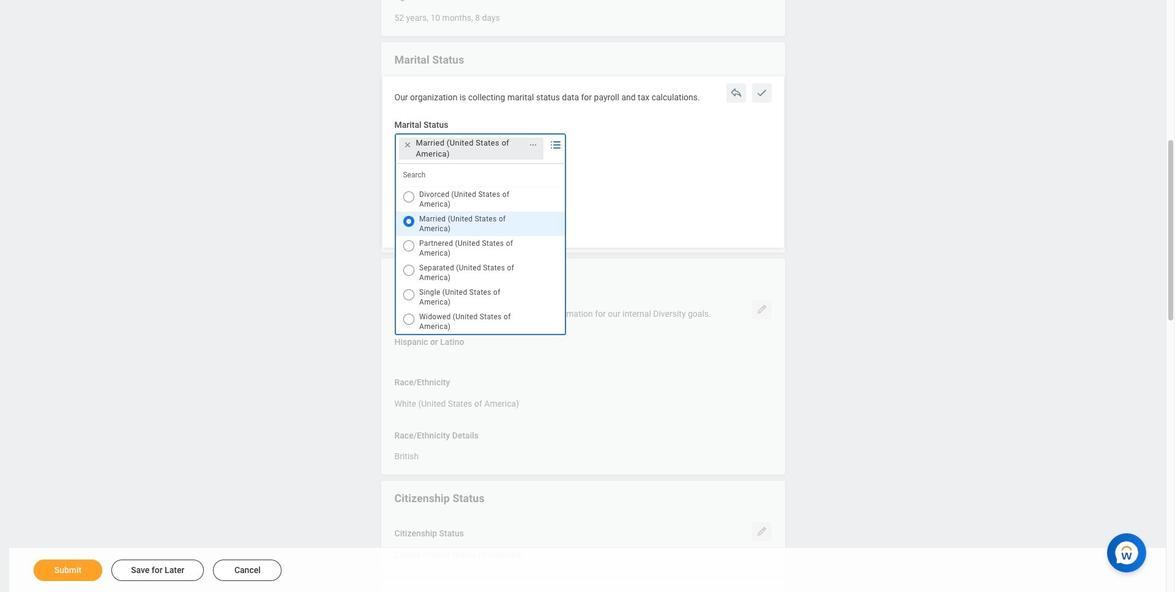 Task type: locate. For each thing, give the bounding box(es) containing it.
edit image
[[756, 303, 768, 316]]

group
[[394, 218, 477, 243]]

married (united states of america) element
[[416, 138, 522, 160]]

None text field
[[394, 5, 500, 27]]

undo l image
[[730, 87, 742, 99]]

prompts image
[[548, 138, 563, 152]]

edit image
[[756, 526, 768, 538]]

None text field
[[394, 392, 519, 413], [394, 445, 419, 466], [394, 543, 523, 564], [394, 392, 519, 413], [394, 445, 419, 466], [394, 543, 523, 564]]

x small image
[[401, 139, 413, 151]]

check image
[[756, 87, 768, 99]]



Task type: describe. For each thing, give the bounding box(es) containing it.
Search field
[[395, 164, 564, 186]]

related actions image
[[528, 141, 537, 149]]

calendar image
[[457, 223, 472, 238]]

married (united states of america), press delete to clear value. option
[[399, 138, 543, 160]]

action bar region
[[9, 548, 1166, 592]]



Task type: vqa. For each thing, say whether or not it's contained in the screenshot.
"‎-" for Clayton
no



